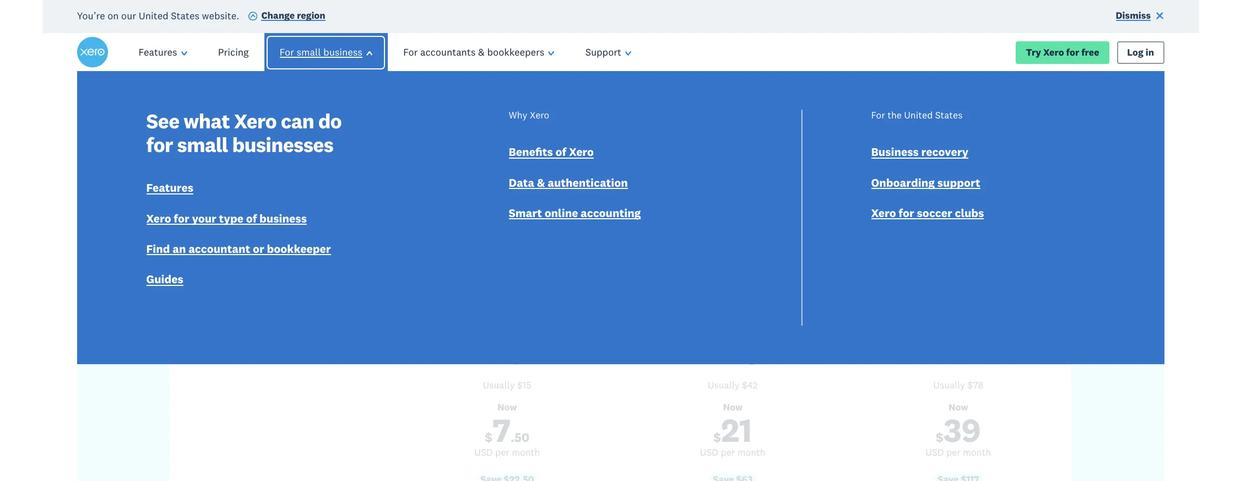 Task type: vqa. For each thing, say whether or not it's contained in the screenshot.
months*
yes



Task type: describe. For each thing, give the bounding box(es) containing it.
you're on our united states website.
[[77, 9, 239, 22]]

$ inside $ 21
[[714, 429, 721, 445]]

for the united states
[[872, 109, 963, 122]]

0 horizontal spatial of
[[246, 211, 257, 226]]

0 vertical spatial united
[[139, 9, 169, 22]]

get 50% off for 3 months*
[[664, 313, 802, 328]]

don't
[[332, 182, 375, 204]]

pricing link
[[203, 33, 264, 72]]

find an accountant or bookkeeper link
[[146, 241, 331, 259]]

growing
[[711, 351, 756, 366]]

xero for your type of business
[[146, 211, 307, 226]]

dismiss button
[[1116, 9, 1165, 24]]

1 vertical spatial &
[[537, 175, 545, 190]]

change region button
[[248, 9, 326, 24]]

log in
[[1128, 46, 1155, 58]]

data & authentication
[[509, 175, 628, 190]]

to
[[467, 110, 512, 168]]

set
[[857, 182, 881, 204]]

for for for small business
[[280, 46, 294, 59]]

now for 39
[[949, 401, 969, 413]]

business recovery
[[872, 145, 969, 160]]

0 vertical spatial 3
[[542, 182, 551, 204]]

early
[[493, 351, 521, 366]]

1 vertical spatial on
[[451, 182, 471, 204]]

onboarding support
[[872, 175, 981, 190]]

xero left set at the top of page
[[816, 182, 852, 204]]

get
[[664, 313, 683, 328]]

features button
[[123, 33, 203, 72]]

39
[[944, 410, 981, 451]]

established
[[927, 351, 991, 366]]

businesses
[[232, 132, 334, 158]]

or
[[253, 241, 264, 256]]

soccer
[[917, 206, 953, 220]]

small inside 'dropdown button'
[[297, 46, 321, 59]]

plans to suit your
[[341, 110, 716, 168]]

usually for 7
[[483, 379, 515, 391]]

usually $ 42
[[708, 379, 758, 391]]

support button
[[570, 33, 647, 72]]

smart online accounting link
[[509, 206, 641, 223]]

benefits
[[509, 145, 553, 160]]

usually for 21
[[708, 379, 740, 391]]

xero right try
[[1044, 46, 1065, 58]]

xero right why
[[530, 109, 550, 122]]

guides link
[[146, 272, 183, 289]]

for inside the xero for soccer clubs link
[[899, 206, 915, 220]]

smart online accounting
[[509, 206, 641, 220]]

clubs
[[955, 206, 985, 220]]

miss
[[379, 182, 416, 204]]

onboarding support link
[[872, 175, 981, 193]]

what
[[184, 108, 230, 134]]

months
[[556, 182, 616, 204]]

xero for your type of business link
[[146, 211, 307, 228]]

for accountants & bookkeepers button
[[388, 33, 570, 72]]

accountant
[[189, 241, 250, 256]]

data & authentication link
[[509, 175, 628, 193]]

small inside see what xero can do for small businesses
[[177, 132, 228, 158]]

onboarding
[[872, 175, 935, 190]]

business recovery link
[[872, 145, 969, 162]]

0 horizontal spatial support
[[689, 182, 751, 204]]

$ 7 . 50
[[485, 410, 530, 451]]

website.
[[202, 9, 239, 22]]

21
[[721, 410, 752, 451]]

recovery
[[922, 145, 969, 160]]

accounting
[[581, 206, 641, 220]]

xero homepage image
[[77, 37, 108, 68]]

7
[[493, 410, 511, 451]]

bookkeepers
[[487, 46, 545, 59]]

features link
[[146, 180, 193, 198]]

out
[[420, 182, 447, 204]]

usually for 39
[[934, 379, 966, 391]]

xero down up.
[[872, 206, 897, 220]]

for right the off
[[729, 313, 744, 328]]

authentication
[[548, 175, 628, 190]]

for accountants & bookkeepers
[[403, 46, 545, 59]]

try xero for free link
[[1016, 41, 1110, 64]]

usually $ 15
[[483, 379, 532, 391]]

xero for soccer clubs link
[[872, 206, 985, 223]]

0 vertical spatial 50%
[[475, 182, 511, 204]]

dismiss
[[1116, 9, 1151, 22]]

features for features link
[[146, 180, 193, 195]]

months*
[[756, 313, 802, 328]]

bookkeeper
[[267, 241, 331, 256]]

1 vertical spatial states
[[936, 109, 963, 122]]

.
[[511, 429, 515, 445]]

month for 39
[[964, 447, 992, 459]]

xero up find
[[146, 211, 171, 226]]

accountants
[[421, 46, 476, 59]]

business inside for small business 'dropdown button'
[[324, 46, 363, 59]]

42
[[748, 379, 758, 391]]

for inside the xero for your type of business link
[[174, 211, 189, 226]]

for up smart
[[515, 182, 537, 204]]

see
[[146, 108, 179, 134]]

for small business button
[[260, 33, 392, 72]]

the
[[888, 109, 902, 122]]

log
[[1128, 46, 1144, 58]]

log in link
[[1118, 41, 1165, 64]]

per for 21
[[721, 447, 735, 459]]

try xero for free
[[1026, 46, 1100, 58]]



Task type: locate. For each thing, give the bounding box(es) containing it.
united
[[139, 9, 169, 22], [905, 109, 933, 122]]

now for 7
[[498, 401, 517, 413]]

50% left the off
[[686, 313, 709, 328]]

now down the usually $ 42
[[723, 401, 743, 413]]

of right benefits
[[556, 145, 567, 160]]

1 vertical spatial features
[[146, 180, 193, 195]]

0 horizontal spatial month
[[512, 447, 540, 459]]

3 per from the left
[[947, 447, 961, 459]]

0 horizontal spatial states
[[171, 9, 200, 22]]

$
[[517, 379, 523, 391], [742, 379, 748, 391], [968, 379, 973, 391], [485, 429, 493, 445], [714, 429, 721, 445], [936, 429, 944, 445]]

1 vertical spatial small
[[177, 132, 228, 158]]

usually $ 78
[[934, 379, 984, 391]]

0 horizontal spatial per
[[495, 447, 510, 459]]

for inside dropdown button
[[403, 46, 418, 59]]

1 vertical spatial 50%
[[686, 313, 709, 328]]

1 horizontal spatial month
[[738, 447, 766, 459]]

find an accountant or bookkeeper
[[146, 241, 331, 256]]

0 vertical spatial business
[[324, 46, 363, 59]]

1 horizontal spatial united
[[905, 109, 933, 122]]

xero inside "link"
[[569, 145, 594, 160]]

1 usually from the left
[[483, 379, 515, 391]]

xero for soccer clubs
[[872, 206, 985, 220]]

month for 21
[[738, 447, 766, 459]]

small down region
[[297, 46, 321, 59]]

2 horizontal spatial for
[[872, 109, 886, 122]]

$ inside $ 39
[[936, 429, 944, 445]]

0 vertical spatial free
[[1082, 46, 1100, 58]]

xero left can
[[234, 108, 277, 134]]

2 usually from the left
[[708, 379, 740, 391]]

1 horizontal spatial for
[[403, 46, 418, 59]]

0 vertical spatial of
[[556, 145, 567, 160]]

for for for the united states
[[872, 109, 886, 122]]

small
[[297, 46, 321, 59], [177, 132, 228, 158]]

why xero
[[509, 109, 550, 122]]

2 horizontal spatial now
[[949, 401, 969, 413]]

pricing
[[218, 46, 249, 59]]

3
[[542, 182, 551, 204], [747, 313, 753, 328]]

1 horizontal spatial usd per month
[[700, 447, 766, 459]]

2 horizontal spatial month
[[964, 447, 992, 459]]

do
[[318, 108, 342, 134]]

for up an
[[174, 211, 189, 226]]

0 horizontal spatial on
[[108, 9, 119, 22]]

$ 39
[[936, 410, 981, 451]]

1 vertical spatial your
[[192, 211, 217, 226]]

$ 21
[[714, 410, 752, 451]]

business down region
[[324, 46, 363, 59]]

support
[[938, 175, 981, 190], [689, 182, 751, 204]]

can
[[281, 108, 314, 134]]

78
[[973, 379, 984, 391]]

2 horizontal spatial per
[[947, 447, 961, 459]]

on right out
[[451, 182, 471, 204]]

features
[[139, 46, 177, 59], [146, 180, 193, 195]]

& right data
[[537, 175, 545, 190]]

states
[[171, 9, 200, 22], [936, 109, 963, 122]]

usd for 7
[[475, 447, 493, 459]]

for down up.
[[899, 206, 915, 220]]

business
[[324, 46, 363, 59], [260, 211, 307, 226]]

1 horizontal spatial support
[[938, 175, 981, 190]]

0 vertical spatial &
[[478, 46, 485, 59]]

1 horizontal spatial business
[[324, 46, 363, 59]]

small up features link
[[177, 132, 228, 158]]

suit
[[522, 110, 602, 168]]

2 month from the left
[[738, 447, 766, 459]]

0 horizontal spatial free
[[654, 182, 685, 204]]

see what xero can do for small businesses
[[146, 108, 342, 158]]

change
[[261, 9, 295, 22]]

now down usually $ 78
[[949, 401, 969, 413]]

support inside 'link'
[[938, 175, 981, 190]]

benefits of xero
[[509, 145, 594, 160]]

region
[[297, 9, 326, 22]]

of right type
[[246, 211, 257, 226]]

2 per from the left
[[721, 447, 735, 459]]

month
[[512, 447, 540, 459], [738, 447, 766, 459], [964, 447, 992, 459]]

usually down the early in the bottom of the page
[[483, 379, 515, 391]]

off
[[712, 313, 726, 328]]

0 horizontal spatial 50%
[[475, 182, 511, 204]]

for inside try xero for free link
[[1067, 46, 1080, 58]]

states left 'website.'
[[171, 9, 200, 22]]

now down usually $ 15
[[498, 401, 517, 413]]

1 usd per month from the left
[[475, 447, 540, 459]]

0 vertical spatial your
[[611, 110, 707, 168]]

1 vertical spatial free
[[654, 182, 685, 204]]

an
[[173, 241, 186, 256]]

2 horizontal spatial usd per month
[[926, 447, 992, 459]]

per for 7
[[495, 447, 510, 459]]

on left our
[[108, 9, 119, 22]]

1 vertical spatial of
[[246, 211, 257, 226]]

3 now from the left
[[949, 401, 969, 413]]

free left log
[[1082, 46, 1100, 58]]

united right our
[[139, 9, 169, 22]]

0 vertical spatial on
[[108, 9, 119, 22]]

1 horizontal spatial &
[[537, 175, 545, 190]]

1 horizontal spatial free
[[1082, 46, 1100, 58]]

0 horizontal spatial business
[[260, 211, 307, 226]]

2 horizontal spatial usually
[[934, 379, 966, 391]]

why
[[509, 109, 528, 122]]

1 now from the left
[[498, 401, 517, 413]]

try
[[1026, 46, 1042, 58]]

usd per month for 7
[[475, 447, 540, 459]]

month for 7
[[512, 447, 540, 459]]

1 usd from the left
[[475, 447, 493, 459]]

for inside see what xero can do for small businesses
[[146, 132, 173, 158]]

0 horizontal spatial your
[[192, 211, 217, 226]]

now for 21
[[723, 401, 743, 413]]

getting
[[756, 182, 812, 204]]

for left "the"
[[872, 109, 886, 122]]

0 horizontal spatial now
[[498, 401, 517, 413]]

usd per month
[[475, 447, 540, 459], [700, 447, 766, 459], [926, 447, 992, 459]]

2 usd from the left
[[700, 447, 719, 459]]

3 up online
[[542, 182, 551, 204]]

xero up authentication
[[569, 145, 594, 160]]

features for features dropdown button
[[139, 46, 177, 59]]

15
[[523, 379, 532, 391]]

0 vertical spatial features
[[139, 46, 177, 59]]

our
[[121, 9, 136, 22]]

3 left months*
[[747, 313, 753, 328]]

1 horizontal spatial states
[[936, 109, 963, 122]]

1 horizontal spatial usually
[[708, 379, 740, 391]]

1 horizontal spatial your
[[611, 110, 707, 168]]

change region
[[261, 9, 326, 22]]

for right try
[[1067, 46, 1080, 58]]

for small business
[[280, 46, 363, 59]]

up.
[[885, 182, 910, 204]]

business
[[872, 145, 919, 160]]

1 horizontal spatial 3
[[747, 313, 753, 328]]

smart
[[509, 206, 542, 220]]

and
[[620, 182, 650, 204]]

find
[[146, 241, 170, 256]]

2 now from the left
[[723, 401, 743, 413]]

1 horizontal spatial on
[[451, 182, 471, 204]]

2 horizontal spatial usd
[[926, 447, 944, 459]]

per for 39
[[947, 447, 961, 459]]

0 horizontal spatial usually
[[483, 379, 515, 391]]

usd
[[475, 447, 493, 459], [700, 447, 719, 459], [926, 447, 944, 459]]

1 vertical spatial 3
[[747, 313, 753, 328]]

xero
[[1044, 46, 1065, 58], [234, 108, 277, 134], [530, 109, 550, 122], [569, 145, 594, 160], [816, 182, 852, 204], [872, 206, 897, 220], [146, 211, 171, 226]]

0 horizontal spatial usd
[[475, 447, 493, 459]]

usd for 21
[[700, 447, 719, 459]]

0 horizontal spatial &
[[478, 46, 485, 59]]

50
[[515, 429, 530, 445]]

1 horizontal spatial per
[[721, 447, 735, 459]]

& inside dropdown button
[[478, 46, 485, 59]]

for up features link
[[146, 132, 173, 158]]

1 vertical spatial united
[[905, 109, 933, 122]]

don't miss out on 50% for 3 months and free support getting xero set up.
[[332, 182, 910, 204]]

usd for 39
[[926, 447, 944, 459]]

0 vertical spatial small
[[297, 46, 321, 59]]

0 horizontal spatial 3
[[542, 182, 551, 204]]

online
[[545, 206, 578, 220]]

&
[[478, 46, 485, 59], [537, 175, 545, 190]]

usually down established at the right bottom of the page
[[934, 379, 966, 391]]

1 per from the left
[[495, 447, 510, 459]]

support
[[586, 46, 622, 59]]

1 horizontal spatial now
[[723, 401, 743, 413]]

features inside dropdown button
[[139, 46, 177, 59]]

on
[[108, 9, 119, 22], [451, 182, 471, 204]]

1 month from the left
[[512, 447, 540, 459]]

0 horizontal spatial for
[[280, 46, 294, 59]]

usually down growing
[[708, 379, 740, 391]]

2 usd per month from the left
[[700, 447, 766, 459]]

united right "the"
[[905, 109, 933, 122]]

you're
[[77, 9, 105, 22]]

states up recovery
[[936, 109, 963, 122]]

0 horizontal spatial small
[[177, 132, 228, 158]]

for inside 'dropdown button'
[[280, 46, 294, 59]]

$ inside $ 7 . 50
[[485, 429, 493, 445]]

& right accountants
[[478, 46, 485, 59]]

guides
[[146, 272, 183, 287]]

in
[[1146, 46, 1155, 58]]

data
[[509, 175, 535, 190]]

3 usually from the left
[[934, 379, 966, 391]]

1 horizontal spatial of
[[556, 145, 567, 160]]

50% up smart
[[475, 182, 511, 204]]

xero inside see what xero can do for small businesses
[[234, 108, 277, 134]]

usd per month for 39
[[926, 447, 992, 459]]

3 usd from the left
[[926, 447, 944, 459]]

1 vertical spatial business
[[260, 211, 307, 226]]

1 horizontal spatial usd
[[700, 447, 719, 459]]

0 horizontal spatial usd per month
[[475, 447, 540, 459]]

for down change region button at the left top of page
[[280, 46, 294, 59]]

free right and
[[654, 182, 685, 204]]

1 horizontal spatial small
[[297, 46, 321, 59]]

usd per month for 21
[[700, 447, 766, 459]]

50%
[[475, 182, 511, 204], [686, 313, 709, 328]]

for left accountants
[[403, 46, 418, 59]]

benefits of xero link
[[509, 145, 594, 162]]

0 horizontal spatial united
[[139, 9, 169, 22]]

0 vertical spatial states
[[171, 9, 200, 22]]

1 horizontal spatial 50%
[[686, 313, 709, 328]]

per
[[495, 447, 510, 459], [721, 447, 735, 459], [947, 447, 961, 459]]

type
[[219, 211, 244, 226]]

for for for accountants & bookkeepers
[[403, 46, 418, 59]]

3 month from the left
[[964, 447, 992, 459]]

plans
[[341, 110, 458, 168]]

3 usd per month from the left
[[926, 447, 992, 459]]

business up bookkeeper
[[260, 211, 307, 226]]

of
[[556, 145, 567, 160], [246, 211, 257, 226]]

business inside the xero for your type of business link
[[260, 211, 307, 226]]

of inside "link"
[[556, 145, 567, 160]]



